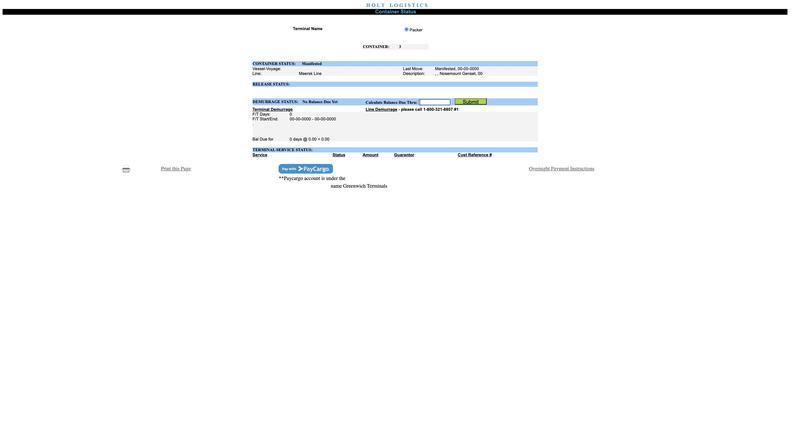 Task type: locate. For each thing, give the bounding box(es) containing it.
page
[[181, 166, 191, 172]]

calculate balance due thru:
[[366, 100, 419, 105]]

balance right calculate
[[384, 100, 398, 105]]

status down the t
[[401, 9, 417, 14]]

0 vertical spatial line
[[314, 71, 322, 76]]

0000 down no
[[302, 117, 311, 121]]

None text field
[[419, 99, 451, 105]]

demurrage down calculate balance due thru:
[[376, 107, 398, 112]]

1 horizontal spatial status
[[401, 9, 417, 14]]

0.00 right the = at the left of the page
[[322, 137, 330, 142]]

bal due for
[[253, 137, 274, 142]]

None radio
[[405, 27, 409, 31]]

s
[[408, 3, 411, 8], [425, 3, 428, 8]]

l
[[377, 3, 380, 8]]

terminal service status:
[[253, 147, 316, 152]]

status up 'the'
[[333, 153, 346, 157]]

1 horizontal spatial 0.00
[[322, 137, 330, 142]]

status:
[[273, 82, 290, 87], [296, 147, 313, 152]]

0 horizontal spatial terminal
[[253, 107, 270, 112]]

terminal
[[293, 26, 310, 31], [253, 107, 270, 112]]

0.00
[[309, 137, 317, 142], [322, 137, 330, 142]]

0 horizontal spatial o
[[372, 3, 376, 8]]

s right c
[[425, 3, 428, 8]]

terminal down the demurrage
[[253, 107, 270, 112]]

container
[[376, 9, 399, 14]]

1 horizontal spatial demurrage
[[376, 107, 398, 112]]

0000 down yet
[[327, 117, 336, 121]]

due
[[324, 99, 331, 104], [399, 100, 406, 105], [260, 137, 268, 142]]

.
[[253, 121, 254, 126]]

, , nosemount genset, 00
[[435, 71, 483, 76]]

maersk line
[[299, 71, 322, 76]]

,
[[435, 71, 437, 76], [438, 71, 439, 76]]

0 vertical spatial terminal
[[293, 26, 310, 31]]

2 horizontal spatial 0000
[[470, 66, 479, 71]]

1 horizontal spatial i
[[417, 3, 419, 8]]

0 horizontal spatial 0.00
[[309, 137, 317, 142]]

vessel-voyage:
[[253, 66, 281, 71]]

#1
[[454, 107, 459, 112]]

0 horizontal spatial s
[[408, 3, 411, 8]]

1 o from the left
[[372, 3, 376, 8]]

800-
[[427, 107, 436, 112]]

due up please
[[399, 100, 406, 105]]

0 horizontal spatial ,
[[435, 71, 437, 76]]

status: down @
[[296, 147, 313, 152]]

- up 0 days @ 0.00 = 0.00
[[312, 117, 314, 121]]

description:
[[403, 71, 425, 76]]

demurrage for line
[[376, 107, 398, 112]]

thru:
[[407, 100, 418, 105]]

2 horizontal spatial due
[[399, 100, 406, 105]]

1 horizontal spatial s
[[425, 3, 428, 8]]

2 f/t from the top
[[253, 117, 259, 121]]

1 horizontal spatial o
[[394, 3, 398, 8]]

amount
[[363, 153, 379, 157]]

0 horizontal spatial demurrage
[[271, 107, 293, 112]]

line down manifested
[[314, 71, 322, 76]]

voyage:
[[266, 66, 281, 71]]

00-00-0000  -  00-00-0000
[[290, 117, 336, 121]]

1 demurrage from the left
[[271, 107, 293, 112]]

vessel-
[[253, 66, 266, 71]]

payment
[[551, 166, 569, 172]]

2 0 from the top
[[290, 137, 292, 142]]

this
[[172, 166, 180, 172]]

0 left days
[[290, 137, 292, 142]]

1 0.00 from the left
[[309, 137, 317, 142]]

o
[[372, 3, 376, 8], [394, 3, 398, 8]]

name
[[311, 26, 323, 31]]

0 days @ 0.00 = 0.00
[[290, 137, 330, 142]]

instructions
[[571, 166, 595, 172]]

last
[[403, 66, 411, 71]]

2 demurrage from the left
[[376, 107, 398, 112]]

packer
[[410, 28, 423, 32]]

0 horizontal spatial i
[[405, 3, 407, 8]]

0000
[[470, 66, 479, 71], [302, 117, 311, 121], [327, 117, 336, 121]]

0.00 left the = at the left of the page
[[309, 137, 317, 142]]

**paycargo account is under the
[[279, 176, 346, 181]]

0000 right nosemount
[[470, 66, 479, 71]]

balance
[[309, 99, 323, 104], [384, 100, 398, 105]]

o left g
[[394, 3, 398, 8]]

reference
[[469, 153, 489, 157]]

1 0 from the top
[[290, 112, 292, 117]]

- left please
[[399, 107, 400, 112]]

status inside h          o l t    l o g i s t i c s container          status
[[401, 9, 417, 14]]

i right g
[[405, 3, 407, 8]]

0 for 0 days @ 0.00 = 0.00
[[290, 137, 292, 142]]

terminal left name
[[293, 26, 310, 31]]

1 horizontal spatial status:
[[296, 147, 313, 152]]

container status:      manifested
[[253, 61, 322, 66]]

1 vertical spatial 0
[[290, 137, 292, 142]]

service
[[253, 153, 268, 157]]

due left the 'for'
[[260, 137, 268, 142]]

call
[[415, 107, 422, 112]]

i right the t
[[417, 3, 419, 8]]

under
[[326, 176, 338, 181]]

0 for 0
[[290, 112, 292, 117]]

f/t
[[253, 112, 259, 117], [253, 117, 259, 121]]

genset,
[[462, 71, 477, 76]]

line down calculate
[[366, 107, 374, 112]]

service
[[276, 147, 295, 152]]

demurrage down 'demurrage status:       no balance due yet' on the left of page
[[271, 107, 293, 112]]

0 vertical spatial status
[[401, 9, 417, 14]]

please
[[401, 107, 414, 112]]

status: down voyage:
[[273, 82, 290, 87]]

start/end:
[[260, 117, 279, 121]]

release status:
[[253, 82, 302, 87]]

terminal for terminal demurrage
[[253, 107, 270, 112]]

greenwich
[[343, 183, 366, 189]]

0 horizontal spatial status:
[[273, 82, 290, 87]]

balance right no
[[309, 99, 323, 104]]

@
[[303, 137, 308, 142]]

o left the l
[[372, 3, 376, 8]]

0 down 'demurrage status:       no balance due yet' on the left of page
[[290, 112, 292, 117]]

1 vertical spatial line
[[366, 107, 374, 112]]

1 vertical spatial terminal
[[253, 107, 270, 112]]

1 f/t from the top
[[253, 112, 259, 117]]

00-
[[458, 66, 464, 71], [464, 66, 470, 71], [290, 117, 296, 121], [296, 117, 302, 121], [315, 117, 321, 121], [321, 117, 327, 121]]

1 s from the left
[[408, 3, 411, 8]]

s left the t
[[408, 3, 411, 8]]

0 vertical spatial 0
[[290, 112, 292, 117]]

0 vertical spatial status:
[[273, 82, 290, 87]]

-
[[399, 107, 400, 112], [312, 117, 314, 121]]

0 vertical spatial -
[[399, 107, 400, 112]]

the
[[339, 176, 346, 181]]

1 horizontal spatial ,
[[438, 71, 439, 76]]

t
[[412, 3, 416, 8]]

None submit
[[455, 98, 487, 105]]

f/t start/end:
[[253, 117, 279, 121]]

due left yet
[[324, 99, 331, 104]]

0 horizontal spatial line
[[314, 71, 322, 76]]

line
[[314, 71, 322, 76], [366, 107, 374, 112]]

1 vertical spatial status
[[333, 153, 346, 157]]

1 horizontal spatial terminal
[[293, 26, 310, 31]]

0
[[290, 112, 292, 117], [290, 137, 292, 142]]

move:
[[412, 66, 424, 71]]

1 vertical spatial -
[[312, 117, 314, 121]]



Task type: describe. For each thing, give the bounding box(es) containing it.
for
[[269, 137, 274, 142]]

manifested
[[302, 61, 322, 66]]

manifested,
[[435, 66, 457, 71]]

demurrage status:       no balance due yet
[[253, 99, 338, 104]]

name
[[331, 183, 342, 189]]

g
[[400, 3, 404, 8]]

print this page
[[161, 166, 191, 172]]

3
[[399, 44, 401, 49]]

t    l
[[381, 3, 393, 8]]

name greenwich terminals
[[326, 183, 388, 189]]

container
[[253, 61, 278, 66]]

days
[[293, 137, 302, 142]]

demurrage for terminal
[[271, 107, 293, 112]]

0 horizontal spatial due
[[260, 137, 268, 142]]

no
[[303, 99, 308, 104]]

2 i from the left
[[417, 3, 419, 8]]

terminal for terminal name
[[293, 26, 310, 31]]

bal
[[253, 137, 259, 142]]

overnight payment instructions
[[529, 166, 595, 172]]

00
[[478, 71, 483, 76]]

1 , from the left
[[435, 71, 437, 76]]

account
[[304, 176, 320, 181]]

demurrage
[[253, 99, 280, 104]]

2 0.00 from the left
[[322, 137, 330, 142]]

line demurrage - please call 1-800-321-8807 #1
[[366, 107, 459, 112]]

0 horizontal spatial -
[[312, 117, 314, 121]]

h          o l t    l o g i s t i c s container          status
[[367, 3, 428, 14]]

is
[[322, 176, 325, 181]]

terminal name
[[293, 26, 323, 31]]

1-
[[424, 107, 427, 112]]

nosemount
[[440, 71, 461, 76]]

cust reference #
[[458, 153, 492, 157]]

=
[[318, 137, 320, 142]]

1 horizontal spatial line
[[366, 107, 374, 112]]

0 horizontal spatial status
[[333, 153, 346, 157]]

#
[[490, 153, 492, 157]]

maersk
[[299, 71, 313, 76]]

terminal demurrage
[[253, 107, 293, 112]]

days:
[[260, 112, 271, 117]]

guarantor
[[394, 153, 415, 157]]

2 o from the left
[[394, 3, 398, 8]]

terminals
[[367, 183, 388, 189]]

0 horizontal spatial 0000
[[302, 117, 311, 121]]

8807
[[444, 107, 453, 112]]

last move:
[[403, 66, 424, 71]]

f/t days:
[[253, 112, 271, 117]]

terminal
[[253, 147, 276, 152]]

overnight
[[529, 166, 550, 172]]

print
[[161, 166, 171, 172]]

1 horizontal spatial 0000
[[327, 117, 336, 121]]

1 i from the left
[[405, 3, 407, 8]]

line:
[[253, 71, 262, 76]]

f/t for f/t days:
[[253, 112, 259, 117]]

cust
[[458, 153, 467, 157]]

manifested, 00-00-0000
[[435, 66, 479, 71]]

2 s from the left
[[425, 3, 428, 8]]

2 , from the left
[[438, 71, 439, 76]]

release
[[253, 82, 272, 87]]

1 vertical spatial status:
[[296, 147, 313, 152]]

1 horizontal spatial balance
[[384, 100, 398, 105]]

container:
[[363, 44, 390, 49]]

print this page link
[[161, 166, 191, 172]]

**paycargo
[[279, 176, 303, 181]]

calculate
[[366, 100, 383, 105]]

1 horizontal spatial -
[[399, 107, 400, 112]]

1 horizontal spatial due
[[324, 99, 331, 104]]

c
[[420, 3, 424, 8]]

f/t for f/t start/end:
[[253, 117, 259, 121]]

321-
[[436, 107, 444, 112]]

overnight payment instructions link
[[529, 166, 595, 172]]

h
[[367, 3, 371, 8]]

yet
[[332, 99, 338, 104]]

0 horizontal spatial balance
[[309, 99, 323, 104]]



Task type: vqa. For each thing, say whether or not it's contained in the screenshot.
"gloucester"
no



